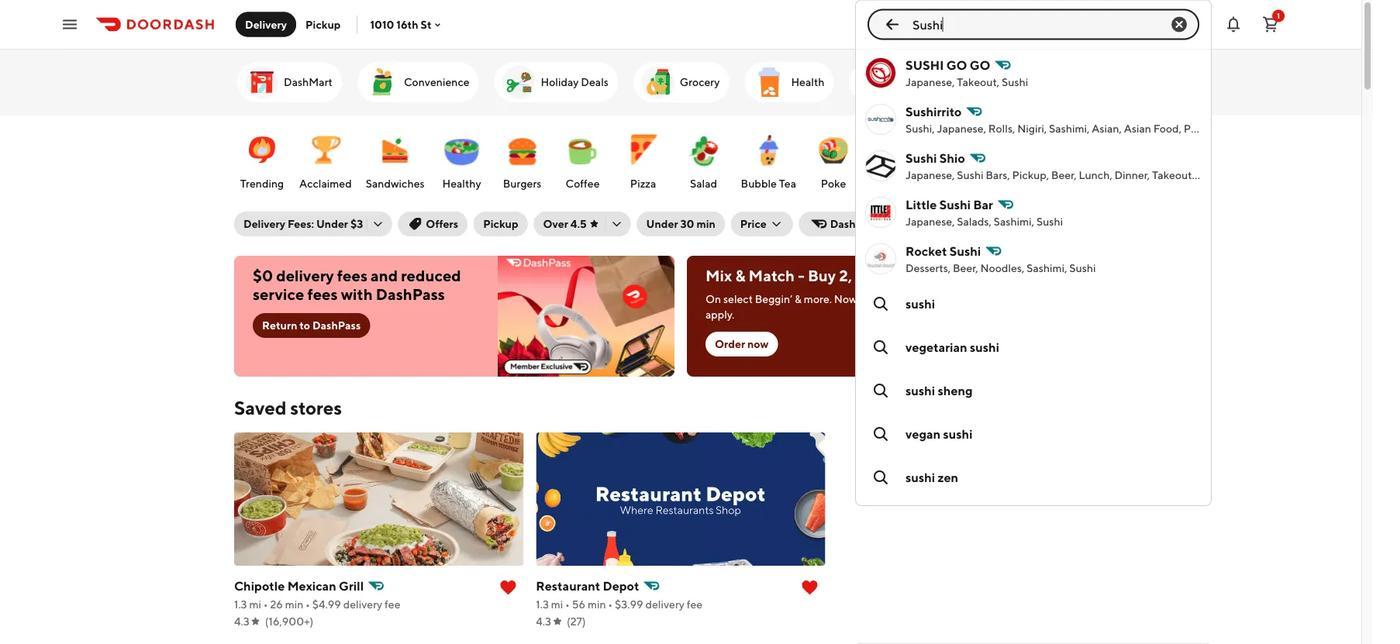 Task type: locate. For each thing, give the bounding box(es) containing it.
dashpass down reduced
[[376, 285, 445, 304]]

reduced
[[401, 267, 461, 285]]

1 horizontal spatial min
[[588, 598, 606, 611]]

0 vertical spatial &
[[735, 267, 745, 285]]

1 horizontal spatial pickup button
[[474, 212, 528, 236]]

fees:
[[288, 217, 314, 230]]

$0 delivery fees and reduced service fees with dashpass
[[253, 267, 461, 304]]

under inside button
[[646, 217, 678, 230]]

beer, down rocket sushi
[[953, 262, 978, 274]]

sushi zen link
[[856, 456, 1211, 499]]

fees up "with"
[[337, 267, 367, 285]]

1 horizontal spatial delivery
[[343, 598, 382, 611]]

dashpass right to
[[312, 319, 361, 332]]

0 horizontal spatial mi
[[249, 598, 261, 611]]

noodles,
[[980, 262, 1024, 274]]

1.3 down chipotle
[[234, 598, 247, 611]]

pickup right delivery button on the top of the page
[[305, 18, 341, 31]]

1 vertical spatial delivery
[[243, 217, 285, 230]]

0 horizontal spatial go
[[946, 58, 967, 72]]

dashmart
[[284, 76, 333, 88]]

1 horizontal spatial fee
[[687, 598, 703, 611]]

mi for chipotle mexican grill
[[249, 598, 261, 611]]

on
[[706, 293, 721, 305]]

1.3 for restaurant depot
[[536, 598, 549, 611]]

0 vertical spatial -
[[798, 267, 805, 285]]

1 vertical spatial fees
[[307, 285, 338, 304]]

little
[[906, 197, 937, 212]]

sushi shio
[[906, 151, 965, 166]]

mi down restaurant
[[551, 598, 563, 611]]

coffee
[[566, 177, 600, 190]]

desserts,
[[906, 262, 951, 274]]

select
[[723, 293, 753, 305]]

trending
[[240, 177, 284, 190]]

0 horizontal spatial pickup
[[305, 18, 341, 31]]

1 horizontal spatial 4.3
[[536, 615, 551, 628]]

1 horizontal spatial under
[[646, 217, 678, 230]]

1010 16th st button
[[370, 18, 444, 31]]

click to remove this store from your saved list image
[[499, 578, 517, 597], [801, 578, 819, 597]]

1 vertical spatial takeout,
[[1152, 169, 1195, 181]]

0 vertical spatial pickup
[[305, 18, 341, 31]]

2 go from the left
[[970, 58, 990, 72]]

notification bell image
[[1224, 15, 1243, 34]]

delivery left fees:
[[243, 217, 285, 230]]

2 horizontal spatial dashpass
[[830, 217, 878, 230]]

mi
[[249, 598, 261, 611], [551, 598, 563, 611]]

gift cards image
[[965, 64, 1002, 101]]

takeout, right dinner,
[[1152, 169, 1195, 181]]

saved
[[234, 397, 286, 419]]

1 • from the left
[[263, 598, 268, 611]]

min right 56
[[588, 598, 606, 611]]

pickup, right bars, in the top of the page
[[1012, 169, 1049, 181]]

mexican
[[287, 579, 336, 593]]

pickup for top pickup button
[[305, 18, 341, 31]]

pickup
[[305, 18, 341, 31], [483, 217, 518, 230]]

min right 30
[[697, 217, 715, 230]]

holiday
[[541, 76, 579, 88]]

4.3 down chipotle
[[234, 615, 249, 628]]

japanese, for sushi
[[906, 215, 955, 228]]

-
[[798, 267, 805, 285], [859, 293, 864, 305]]

beer, left lunch,
[[1051, 169, 1077, 181]]

• left $3.99
[[608, 598, 613, 611]]

2 horizontal spatial delivery
[[645, 598, 685, 611]]

0 horizontal spatial fee
[[385, 598, 400, 611]]

min for restaurant depot
[[588, 598, 606, 611]]

1 horizontal spatial pickup
[[483, 217, 518, 230]]

1.3 down restaurant
[[536, 598, 549, 611]]

breakfast
[[931, 177, 978, 190]]

• down mexican
[[306, 598, 310, 611]]

0 horizontal spatial min
[[285, 598, 303, 611]]

$2
[[891, 267, 909, 285]]

&
[[735, 267, 745, 285], [795, 293, 802, 305]]

sushi left sheng
[[906, 383, 935, 398]]

japanese, salads, sashimi, sushi
[[906, 215, 1063, 228]]

& left more.
[[795, 293, 802, 305]]

4.3
[[234, 615, 249, 628], [536, 615, 551, 628]]

mix & match - buy 2, save $2 on select beggin' & more. now - 12/12. terms apply.
[[706, 267, 926, 321]]

pickup button left '1010'
[[296, 12, 350, 37]]

sushi right vegetarian
[[970, 340, 999, 355]]

4.3 for chipotle mexican grill
[[234, 615, 249, 628]]

0 horizontal spatial pickup,
[[1012, 169, 1049, 181]]

1 horizontal spatial &
[[795, 293, 802, 305]]

dashpass down poke
[[830, 217, 878, 230]]

1 horizontal spatial pickup,
[[1184, 122, 1221, 135]]

dashpass inside $0 delivery fees and reduced service fees with dashpass
[[376, 285, 445, 304]]

sashimi, right nigiri,
[[1049, 122, 1090, 135]]

delivery fees: under $3
[[243, 217, 363, 230]]

delivery button
[[236, 12, 296, 37]]

go
[[946, 58, 967, 72], [970, 58, 990, 72]]

12/12.
[[866, 293, 894, 305]]

2 fee from the left
[[687, 598, 703, 611]]

with
[[341, 285, 373, 304]]

under
[[316, 217, 348, 230], [646, 217, 678, 230]]

0 horizontal spatial delivery
[[276, 267, 334, 285]]

1 vertical spatial sashimi,
[[994, 215, 1034, 228]]

tea
[[779, 177, 796, 190]]

1 horizontal spatial -
[[859, 293, 864, 305]]

mi down chipotle
[[249, 598, 261, 611]]

0 horizontal spatial 1.3
[[234, 598, 247, 611]]

click to remove this store from your saved list image for restaurant depot
[[801, 578, 819, 597]]

0 vertical spatial asian
[[1124, 122, 1151, 135]]

price button
[[731, 212, 793, 236]]

japanese, down sushi shio
[[906, 169, 955, 181]]

1 horizontal spatial dashpass
[[376, 285, 445, 304]]

30
[[680, 217, 694, 230]]

fees up return to dashpass
[[307, 285, 338, 304]]

order now button
[[706, 332, 778, 357]]

0 vertical spatial pickup button
[[296, 12, 350, 37]]

zen
[[938, 470, 958, 485]]

delivery up service
[[276, 267, 334, 285]]

saved stores
[[234, 397, 342, 419]]

sushi down $2
[[906, 297, 935, 311]]

alcohol link
[[849, 62, 943, 102]]

lunch,
[[1079, 169, 1112, 181]]

rocket sushi
[[906, 244, 981, 259]]

2 4.3 from the left
[[536, 615, 551, 628]]

1 horizontal spatial click to remove this store from your saved list image
[[801, 578, 819, 597]]

1 horizontal spatial takeout,
[[1152, 169, 1195, 181]]

1 vertical spatial dashpass
[[376, 285, 445, 304]]

sashimi, up sushi link at the right
[[1027, 262, 1067, 274]]

- left buy
[[798, 267, 805, 285]]

1 horizontal spatial beer,
[[1051, 169, 1077, 181]]

desserts
[[873, 177, 915, 190]]

apply.
[[706, 308, 734, 321]]

acclaimed link
[[296, 123, 355, 195]]

1 horizontal spatial mi
[[551, 598, 563, 611]]

japanese, down little
[[906, 215, 955, 228]]

st
[[421, 18, 432, 31]]

0 horizontal spatial click to remove this store from your saved list image
[[499, 578, 517, 597]]

1.3 for chipotle mexican grill
[[234, 598, 247, 611]]

dashpass button
[[799, 212, 888, 236]]

- right now
[[859, 293, 864, 305]]

1010
[[370, 18, 394, 31]]

0 horizontal spatial &
[[735, 267, 745, 285]]

2 • from the left
[[306, 598, 310, 611]]

delivery up dashmart image
[[245, 18, 287, 31]]

delivery down grill
[[343, 598, 382, 611]]

to
[[300, 319, 310, 332]]

2 horizontal spatial min
[[697, 217, 715, 230]]

0 horizontal spatial -
[[798, 267, 805, 285]]

more.
[[804, 293, 832, 305]]

& right mix at the top of page
[[735, 267, 745, 285]]

sushi zen
[[906, 470, 958, 485]]

0 horizontal spatial 4.3
[[234, 615, 249, 628]]

delivery for restaurant
[[645, 598, 685, 611]]

1 horizontal spatial go
[[970, 58, 990, 72]]

0 vertical spatial beer,
[[1051, 169, 1077, 181]]

1 mi from the left
[[249, 598, 261, 611]]

0 horizontal spatial pickup button
[[296, 12, 350, 37]]

gift cards link
[[959, 62, 1065, 102]]

holiday deals image
[[500, 64, 538, 101]]

0 vertical spatial sashimi,
[[1049, 122, 1090, 135]]

pickup down burgers
[[483, 217, 518, 230]]

3 items, open order cart image
[[1261, 15, 1280, 34]]

japanese, takeout, sushi
[[906, 76, 1028, 88]]

1 click to remove this store from your saved list image from the left
[[499, 578, 517, 597]]

min inside under 30 min button
[[697, 217, 715, 230]]

0 horizontal spatial dashpass
[[312, 319, 361, 332]]

delivery right $3.99
[[645, 598, 685, 611]]

match
[[749, 267, 795, 285]]

1 horizontal spatial 1.3
[[536, 598, 549, 611]]

vegan sushi
[[906, 427, 973, 442]]

order now
[[715, 338, 769, 350]]

fee right $4.99 in the left of the page
[[385, 598, 400, 611]]

2 mi from the left
[[551, 598, 563, 611]]

depot
[[603, 579, 639, 593]]

click to remove this store from your saved list image for chipotle mexican grill
[[499, 578, 517, 597]]

•
[[263, 598, 268, 611], [306, 598, 310, 611], [565, 598, 570, 611], [608, 598, 613, 611]]

sushi left zen
[[906, 470, 935, 485]]

1 vertical spatial &
[[795, 293, 802, 305]]

fees
[[337, 267, 367, 285], [307, 285, 338, 304]]

under left 30
[[646, 217, 678, 230]]

• left 56
[[565, 598, 570, 611]]

1 vertical spatial pickup button
[[474, 212, 528, 236]]

pickup button down burgers
[[474, 212, 528, 236]]

1 1.3 from the left
[[234, 598, 247, 611]]

delivery inside button
[[245, 18, 287, 31]]

delivery for delivery fees: under $3
[[243, 217, 285, 230]]

fee for restaurant depot
[[687, 598, 703, 611]]

burgers
[[503, 177, 541, 190]]

over 4.5 button
[[534, 212, 631, 236]]

1 horizontal spatial asian
[[1197, 169, 1224, 181]]

0 vertical spatial takeout,
[[957, 76, 999, 88]]

1 vertical spatial pickup
[[483, 217, 518, 230]]

0 horizontal spatial beer,
[[953, 262, 978, 274]]

min
[[697, 217, 715, 230], [285, 598, 303, 611], [588, 598, 606, 611]]

16th
[[396, 18, 418, 31]]

and
[[371, 267, 398, 285]]

• left 26
[[263, 598, 268, 611]]

sushi go go
[[906, 58, 990, 72]]

fee right $3.99
[[687, 598, 703, 611]]

poke
[[821, 177, 846, 190]]

2 vertical spatial dashpass
[[312, 319, 361, 332]]

2 under from the left
[[646, 217, 678, 230]]

return to dashpass button
[[253, 313, 370, 338]]

delivery
[[276, 267, 334, 285], [343, 598, 382, 611], [645, 598, 685, 611]]

sushi
[[906, 58, 944, 72]]

0 horizontal spatial under
[[316, 217, 348, 230]]

mix
[[706, 267, 732, 285]]

dashmart image
[[243, 64, 281, 101]]

trending link
[[236, 123, 288, 195]]

asian left food,
[[1124, 122, 1151, 135]]

asian down takeout
[[1197, 169, 1224, 181]]

0 vertical spatial delivery
[[245, 18, 287, 31]]

1 4.3 from the left
[[234, 615, 249, 628]]

pickup, right food,
[[1184, 122, 1221, 135]]

sashimi, down fast food at the top right of page
[[994, 215, 1034, 228]]

4.3 left (27) on the left bottom
[[536, 615, 551, 628]]

under left '$3' on the left top of the page
[[316, 217, 348, 230]]

1 fee from the left
[[385, 598, 400, 611]]

takeout, down sushi go go
[[957, 76, 999, 88]]

2 click to remove this store from your saved list image from the left
[[801, 578, 819, 597]]

dashmart link
[[237, 62, 342, 102]]

2 1.3 from the left
[[536, 598, 549, 611]]

japanese, down sushi
[[906, 76, 955, 88]]

min right 26
[[285, 598, 303, 611]]



Task type: describe. For each thing, give the bounding box(es) containing it.
fee for chipotle mexican grill
[[385, 598, 400, 611]]

health link
[[745, 62, 834, 102]]

terms
[[896, 293, 926, 305]]

1 vertical spatial beer,
[[953, 262, 978, 274]]

buy
[[808, 267, 836, 285]]

save
[[855, 267, 888, 285]]

convenience image
[[364, 64, 401, 101]]

sushi, japanese, rolls, nigiri, sashimi, asian, asian food, pickup, takeout
[[906, 122, 1263, 135]]

korean
[[1121, 177, 1156, 190]]

(27)
[[567, 615, 586, 628]]

56
[[572, 598, 585, 611]]

sushi for sushi sheng
[[906, 383, 935, 398]]

pickup for pickup button to the bottom
[[483, 217, 518, 230]]

2,
[[839, 267, 852, 285]]

return from search image
[[883, 15, 902, 34]]

japanese, sushi bars, pickup, beer, lunch, dinner, takeout, asian
[[906, 169, 1224, 181]]

1 button
[[1255, 9, 1286, 40]]

sushi sheng link
[[856, 369, 1211, 412]]

0 horizontal spatial asian
[[1124, 122, 1151, 135]]

vegetarian
[[906, 340, 967, 355]]

beggin'
[[755, 293, 793, 305]]

mi for restaurant depot
[[551, 598, 563, 611]]

acclaimed
[[299, 177, 352, 190]]

clear search input image
[[1170, 15, 1189, 34]]

0 vertical spatial pickup,
[[1184, 122, 1221, 135]]

sushi sheng
[[906, 383, 973, 398]]

stores
[[290, 397, 342, 419]]

offers button
[[398, 212, 468, 236]]

bubble tea
[[741, 177, 796, 190]]

bar
[[973, 197, 993, 212]]

delivery for delivery
[[245, 18, 287, 31]]

price
[[740, 217, 767, 230]]

sheng
[[938, 383, 973, 398]]

under 30 min button
[[637, 212, 725, 236]]

$0
[[253, 267, 273, 285]]

japanese, for shio
[[906, 169, 955, 181]]

alcohol
[[896, 76, 934, 88]]

pizza
[[630, 177, 656, 190]]

sushi,
[[906, 122, 935, 135]]

2 vertical spatial sashimi,
[[1027, 262, 1067, 274]]

health image
[[751, 64, 788, 101]]

grill
[[339, 579, 364, 593]]

convenience
[[404, 76, 469, 88]]

healthy
[[442, 177, 481, 190]]

sushi right vegan
[[943, 427, 973, 442]]

min for chipotle mexican grill
[[285, 598, 303, 611]]

1 vertical spatial -
[[859, 293, 864, 305]]

(16,900+)
[[265, 615, 313, 628]]

sushi for sushi zen
[[906, 470, 935, 485]]

sushi for sushi
[[906, 297, 935, 311]]

fast
[[992, 177, 1013, 190]]

4.5
[[571, 217, 587, 230]]

sushi link
[[856, 282, 1211, 326]]

$4.99
[[312, 598, 341, 611]]

rolls,
[[988, 122, 1015, 135]]

holiday deals link
[[494, 62, 618, 102]]

1.3 mi • 26 min • $4.99 delivery fee
[[234, 598, 400, 611]]

japanese, up shio
[[937, 122, 986, 135]]

0 vertical spatial dashpass
[[830, 217, 878, 230]]

0 horizontal spatial takeout,
[[957, 76, 999, 88]]

grocery link
[[633, 62, 729, 102]]

now
[[747, 338, 769, 350]]

3 • from the left
[[565, 598, 570, 611]]

now
[[834, 293, 857, 305]]

chicken
[[1057, 177, 1098, 190]]

convenience link
[[357, 62, 479, 102]]

restaurant
[[536, 579, 600, 593]]

under 30 min
[[646, 217, 715, 230]]

alcohol image
[[856, 64, 893, 101]]

vegan sushi link
[[856, 412, 1211, 456]]

takeout
[[1223, 122, 1263, 135]]

4 • from the left
[[608, 598, 613, 611]]

0 vertical spatial fees
[[337, 267, 367, 285]]

order
[[715, 338, 745, 350]]

chipotle
[[234, 579, 285, 593]]

grocery image
[[640, 64, 677, 101]]

japanese, for go
[[906, 76, 955, 88]]

health
[[791, 76, 825, 88]]

chipotle mexican grill
[[234, 579, 364, 593]]

1010 16th st
[[370, 18, 432, 31]]

gift cards
[[1005, 76, 1056, 88]]

shio
[[939, 151, 965, 166]]

Store search: begin typing to search for stores available on DoorDash text field
[[913, 16, 1154, 33]]

return
[[262, 319, 297, 332]]

vegan
[[906, 427, 941, 442]]

1 under from the left
[[316, 217, 348, 230]]

1 vertical spatial pickup,
[[1012, 169, 1049, 181]]

over
[[543, 217, 568, 230]]

bars,
[[986, 169, 1010, 181]]

$3.99
[[615, 598, 643, 611]]

offers
[[426, 217, 458, 230]]

grocery
[[680, 76, 720, 88]]

delivery inside $0 delivery fees and reduced service fees with dashpass
[[276, 267, 334, 285]]

1 vertical spatial asian
[[1197, 169, 1224, 181]]

1
[[1277, 11, 1280, 20]]

open menu image
[[60, 15, 79, 34]]

over 4.5
[[543, 217, 587, 230]]

$3
[[350, 217, 363, 230]]

salad
[[690, 177, 717, 190]]

delivery for chipotle
[[343, 598, 382, 611]]

1 go from the left
[[946, 58, 967, 72]]

cards
[[1027, 76, 1056, 88]]

4.3 for restaurant depot
[[536, 615, 551, 628]]

little sushi bar
[[906, 197, 993, 212]]

vegetarian sushi
[[906, 340, 999, 355]]

saved stores link
[[234, 395, 342, 420]]



Task type: vqa. For each thing, say whether or not it's contained in the screenshot.
the left delivery
yes



